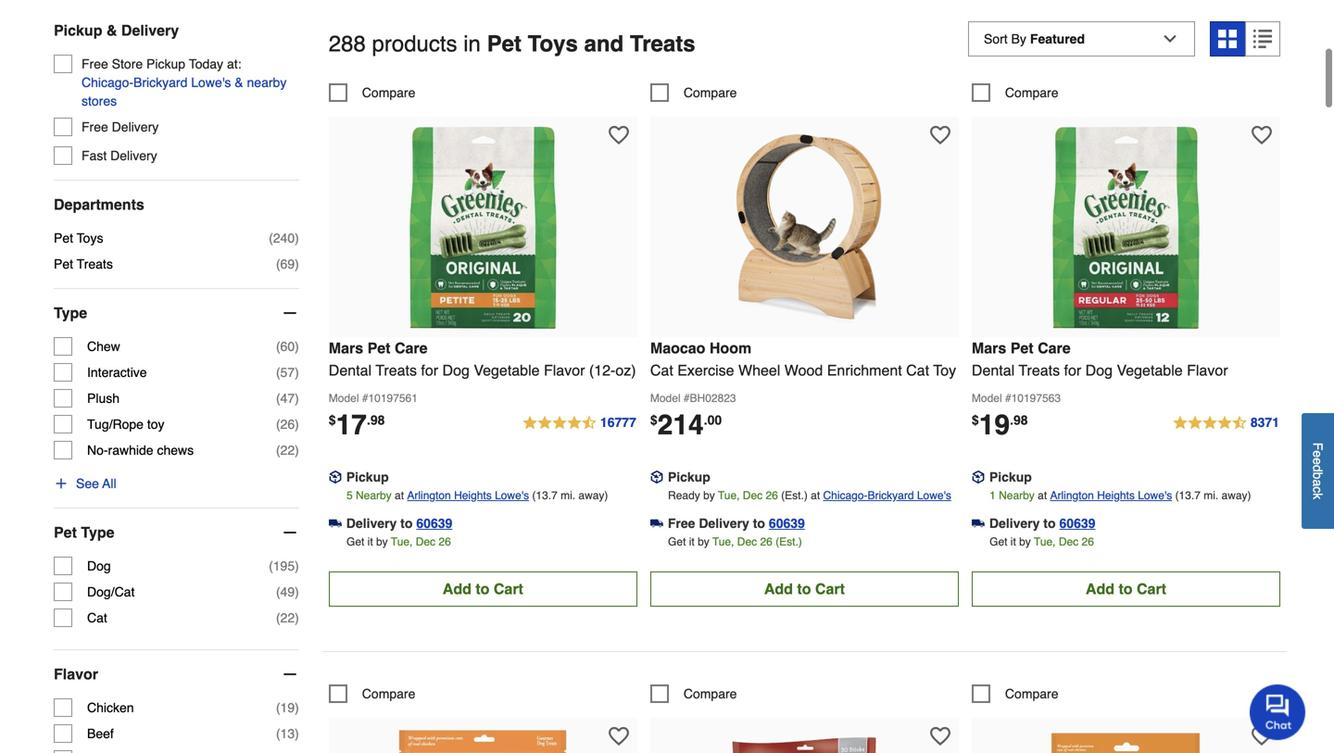 Task type: vqa. For each thing, say whether or not it's contained in the screenshot.


Task type: describe. For each thing, give the bounding box(es) containing it.
see all
[[76, 476, 116, 491]]

truck filled image for 1 nearby
[[972, 517, 985, 530]]

pet treats
[[54, 257, 113, 272]]

60639 for 1 nearby
[[1060, 516, 1096, 531]]

pickup for 5 nearby
[[346, 470, 389, 485]]

dec up free delivery to 60639
[[743, 489, 763, 502]]

) for no-rawhide chews
[[295, 443, 299, 458]]

maocao hoom cat exercise wheel wood enrichment cat toy
[[651, 340, 957, 379]]

enrichment
[[827, 362, 902, 379]]

treats inside mars pet care dental treats for dog vegetable flavor
[[1019, 362, 1060, 379]]

pickup up the stores
[[54, 22, 102, 39]]

( for beef
[[276, 727, 280, 742]]

( 19 )
[[276, 701, 299, 716]]

compare for 5005384909 "element"
[[362, 85, 416, 100]]

0 horizontal spatial dog
[[87, 559, 111, 574]]

model # 10197563
[[972, 392, 1061, 405]]

(12-
[[589, 362, 616, 379]]

delivery up free store pickup today at:
[[121, 22, 179, 39]]

chicago-brickyard lowe's & nearby stores
[[82, 75, 287, 109]]

mars pet care dental treats for dog vegetable flavor
[[972, 340, 1229, 379]]

) for interactive
[[295, 365, 299, 380]]

model for cat exercise wheel wood enrichment cat toy
[[651, 392, 681, 405]]

) for plush
[[295, 391, 299, 406]]

( for interactive
[[276, 365, 280, 380]]

chicago-brickyard lowe's button
[[823, 486, 952, 505]]

) for tug/rope toy
[[295, 417, 299, 432]]

1 e from the top
[[1311, 451, 1326, 458]]

( for chicken
[[276, 701, 280, 716]]

57
[[280, 365, 295, 380]]

mars pet care dental treats for dog vegetable flavor image
[[1025, 126, 1228, 330]]

( for cat
[[276, 611, 280, 626]]

47
[[280, 391, 295, 406]]

delivery to 60639 for 1 nearby
[[990, 516, 1096, 531]]

actual price $19.98 element
[[972, 409, 1028, 441]]

( 47 )
[[276, 391, 299, 406]]

toy
[[147, 417, 165, 432]]

departments element
[[54, 196, 299, 214]]

$ 17 .98
[[329, 409, 385, 441]]

16777
[[601, 415, 637, 430]]

ready
[[668, 489, 700, 502]]

( for plush
[[276, 391, 280, 406]]

19 for ( 19 )
[[280, 701, 295, 716]]

chew
[[87, 339, 120, 354]]

store
[[112, 57, 143, 71]]

cart for first add to cart button from right
[[1137, 581, 1167, 598]]

treats up 5014687969 element
[[630, 31, 696, 57]]

pet right in
[[487, 31, 522, 57]]

away) for 1 nearby at arlington heights lowe's (13.7 mi. away)
[[1222, 489, 1252, 502]]

compare for "5014803819" element
[[362, 687, 416, 702]]

maocao
[[651, 340, 706, 357]]

free delivery to 60639
[[668, 516, 805, 531]]

chicago-brickyard lowe's & nearby stores button
[[82, 73, 299, 110]]

pet type
[[54, 524, 114, 541]]

exercise
[[678, 362, 735, 379]]

) for dog/cat
[[295, 585, 299, 600]]

69
[[280, 257, 295, 272]]

pickup image for delivery
[[972, 471, 985, 484]]

today
[[189, 57, 223, 71]]

240
[[273, 231, 295, 246]]

2 horizontal spatial cat
[[907, 362, 930, 379]]

) for dog
[[295, 559, 299, 574]]

( for no-rawhide chews
[[276, 443, 280, 458]]

vegetable for dental treats for dog vegetable flavor (12-oz)
[[474, 362, 540, 379]]

( for pet toys
[[269, 231, 273, 246]]

flavor button
[[54, 651, 299, 699]]

tug/rope
[[87, 417, 144, 432]]

pickup for 1 nearby
[[990, 470, 1032, 485]]

0 vertical spatial (est.)
[[781, 489, 808, 502]]

model # bh02823
[[651, 392, 736, 405]]

d
[[1311, 465, 1326, 472]]

wheel
[[739, 362, 781, 379]]

chicago- inside chicago-brickyard lowe's & nearby stores
[[82, 75, 133, 90]]

in
[[464, 31, 481, 57]]

mars pet care dental treats for dog vegetable flavor (12-oz)
[[329, 340, 636, 379]]

pickup & delivery
[[54, 22, 179, 39]]

see all button
[[54, 475, 116, 493]]

pet inside mars pet care dental treats for dog vegetable flavor
[[1011, 340, 1034, 357]]

care for mars pet care dental treats for dog vegetable flavor (12-oz)
[[395, 340, 428, 357]]

5005384909 element
[[329, 83, 416, 102]]

0 horizontal spatial cat
[[87, 611, 107, 626]]

( 22 ) for no-rawhide chews
[[276, 443, 299, 458]]

and
[[584, 31, 624, 57]]

chicken
[[87, 701, 134, 716]]

model # 10197561
[[329, 392, 418, 405]]

toy
[[934, 362, 957, 379]]

list view image
[[1254, 30, 1273, 48]]

pet toys
[[54, 231, 103, 246]]

16777 button
[[522, 412, 638, 435]]

) for beef
[[295, 727, 299, 742]]

) for chicken
[[295, 701, 299, 716]]

f
[[1311, 443, 1326, 451]]

5
[[347, 489, 353, 502]]

it for ready by
[[689, 536, 695, 549]]

b
[[1311, 472, 1326, 479]]

at for 1 nearby
[[1038, 489, 1047, 502]]

delivery to 60639 for 5 nearby
[[346, 516, 453, 531]]

( for dog/cat
[[276, 585, 280, 600]]

( for pet treats
[[276, 257, 280, 272]]

compare for 5005385075 element
[[1006, 85, 1059, 100]]

$ 19 .98
[[972, 409, 1028, 441]]

stores
[[82, 94, 117, 109]]

flavor for dental treats for dog vegetable flavor
[[1187, 362, 1229, 379]]

get it by tue, dec 26 for 5 nearby
[[347, 536, 451, 549]]

$ 214 .00
[[651, 409, 722, 441]]

10197561
[[368, 392, 418, 405]]

at:
[[227, 57, 241, 71]]

1 vertical spatial brickyard
[[868, 489, 914, 502]]

bh02823
[[690, 392, 736, 405]]

f e e d b a c k
[[1311, 443, 1326, 500]]

grid view image
[[1219, 30, 1237, 48]]

for for dental treats for dog vegetable flavor (12-oz)
[[421, 362, 438, 379]]

dog/cat
[[87, 585, 135, 600]]

chews
[[157, 443, 194, 458]]

49
[[280, 585, 295, 600]]

mars pet care dental treats for dog vegetable flavor (12-oz) image
[[381, 126, 585, 330]]

( 69 )
[[276, 257, 299, 272]]

good 'n' fun triple flavor kabobs, 18-count rawhide chews for dog chicken flavor image
[[381, 727, 585, 754]]

# for mars pet care dental treats for dog vegetable flavor (12-oz)
[[362, 392, 368, 405]]

by for 1 nearby
[[1020, 536, 1031, 549]]

see
[[76, 476, 99, 491]]

2 add from the left
[[764, 581, 793, 598]]

3 add to cart from the left
[[1086, 581, 1167, 598]]

288 products in pet toys and treats
[[329, 31, 696, 57]]

tug/rope toy
[[87, 417, 165, 432]]

delivery up fast delivery
[[112, 120, 159, 134]]

nearby for 1 nearby
[[999, 489, 1035, 502]]

dreambone chicken-wrapped twists no-rawhide chews for dog chicken flavor (30-count) image
[[703, 727, 907, 754]]

.98 for 19
[[1010, 413, 1028, 428]]

free store pickup today at:
[[82, 57, 241, 71]]

1 vertical spatial (est.)
[[776, 536, 802, 549]]

nearby for 5 nearby
[[356, 489, 392, 502]]

interactive
[[87, 365, 147, 380]]

dog for dental treats for dog vegetable flavor (12-oz)
[[443, 362, 470, 379]]

60639 button for ready by
[[769, 514, 805, 533]]

care for mars pet care dental treats for dog vegetable flavor
[[1038, 340, 1071, 357]]

minus image
[[281, 524, 299, 542]]

dec for 1 nearby
[[1059, 536, 1079, 549]]

4.5 stars image for 17
[[522, 412, 638, 435]]

(13.7 for 5 nearby at arlington heights lowe's (13.7 mi. away)
[[532, 489, 558, 502]]

f e e d b a c k button
[[1302, 413, 1335, 529]]

5014803819 element
[[329, 685, 416, 703]]

8371
[[1251, 415, 1280, 430]]

pickup for ready by
[[668, 470, 711, 485]]

get it by tue, dec 26 (est.)
[[668, 536, 802, 549]]

heights for 5 nearby
[[454, 489, 492, 502]]

60639 for 5 nearby
[[417, 516, 453, 531]]

fast
[[82, 148, 107, 163]]

26 for 5 nearby
[[439, 536, 451, 549]]

type button
[[54, 289, 299, 337]]

60639 button for 1 nearby
[[1060, 514, 1096, 533]]

17
[[336, 409, 367, 441]]

get for 1 nearby
[[990, 536, 1008, 549]]

c
[[1311, 487, 1326, 493]]

free for free store pickup today at:
[[82, 57, 108, 71]]

13
[[280, 727, 295, 742]]

at for 5 nearby
[[395, 489, 404, 502]]

( for tug/rope toy
[[276, 417, 280, 432]]

2 60639 from the left
[[769, 516, 805, 531]]

dec for ready by
[[738, 536, 757, 549]]

truck filled image for 5 nearby
[[329, 517, 342, 530]]

2 at from the left
[[811, 489, 820, 502]]

no-
[[87, 443, 108, 458]]

( for dog
[[269, 559, 273, 574]]

away) for 5 nearby at arlington heights lowe's (13.7 mi. away)
[[579, 489, 608, 502]]



Task type: locate. For each thing, give the bounding box(es) containing it.
2 cart from the left
[[816, 581, 845, 598]]

compare
[[362, 85, 416, 100], [684, 85, 737, 100], [1006, 85, 1059, 100], [362, 687, 416, 702], [684, 687, 737, 702], [1006, 687, 1059, 702]]

1 horizontal spatial get
[[668, 536, 686, 549]]

1 horizontal spatial dog
[[443, 362, 470, 379]]

$
[[329, 413, 336, 428], [651, 413, 658, 428], [972, 413, 979, 428]]

1 horizontal spatial cat
[[651, 362, 674, 379]]

60639 button down ready by tue, dec 26 (est.) at chicago-brickyard lowe's
[[769, 514, 805, 533]]

1 horizontal spatial pickup image
[[972, 471, 985, 484]]

away) down 8371 'button'
[[1222, 489, 1252, 502]]

2 delivery to 60639 from the left
[[990, 516, 1096, 531]]

$ right ( 26 )
[[329, 413, 336, 428]]

2 add to cart from the left
[[764, 581, 845, 598]]

dec down 1 nearby at arlington heights lowe's (13.7 mi. away)
[[1059, 536, 1079, 549]]

) for chew
[[295, 339, 299, 354]]

4.5 stars image
[[522, 412, 638, 435], [1172, 412, 1281, 435]]

22 down the 49
[[280, 611, 295, 626]]

dental for mars pet care dental treats for dog vegetable flavor
[[972, 362, 1015, 379]]

12 ) from the top
[[295, 727, 299, 742]]

2 minus image from the top
[[281, 666, 299, 684]]

22 for cat
[[280, 611, 295, 626]]

1 arlington heights lowe's button from the left
[[407, 486, 529, 505]]

delivery down 1
[[990, 516, 1040, 531]]

1 $ from the left
[[329, 413, 336, 428]]

(est.) down ready by tue, dec 26 (est.) at chicago-brickyard lowe's
[[776, 536, 802, 549]]

mars for mars pet care dental treats for dog vegetable flavor (12-oz)
[[329, 340, 363, 357]]

model for dental treats for dog vegetable flavor (12-oz)
[[329, 392, 359, 405]]

delivery up get it by tue, dec 26 (est.)
[[699, 516, 750, 531]]

tue, for ready by
[[713, 536, 734, 549]]

$ right 16777
[[651, 413, 658, 428]]

mars inside mars pet care dental treats for dog vegetable flavor
[[972, 340, 1007, 357]]

1 model from the left
[[329, 392, 359, 405]]

1 it from the left
[[368, 536, 373, 549]]

0 horizontal spatial away)
[[579, 489, 608, 502]]

1 horizontal spatial at
[[811, 489, 820, 502]]

arlington right 5
[[407, 489, 451, 502]]

minus image for flavor
[[281, 666, 299, 684]]

) down 240
[[295, 257, 299, 272]]

2 horizontal spatial 60639 button
[[1060, 514, 1096, 533]]

toys up pet treats
[[77, 231, 103, 246]]

3 get from the left
[[990, 536, 1008, 549]]

.98 for 17
[[367, 413, 385, 428]]

0 horizontal spatial mars
[[329, 340, 363, 357]]

compare for "5014356895" element
[[1006, 687, 1059, 702]]

e up b
[[1311, 458, 1326, 465]]

1 delivery to 60639 from the left
[[346, 516, 453, 531]]

60639 down 5 nearby at arlington heights lowe's (13.7 mi. away)
[[417, 516, 453, 531]]

1 for from the left
[[421, 362, 438, 379]]

delivery to 60639 down 1
[[990, 516, 1096, 531]]

2 horizontal spatial add
[[1086, 581, 1115, 598]]

1 horizontal spatial it
[[689, 536, 695, 549]]

get it by tue, dec 26 for 1 nearby
[[990, 536, 1094, 549]]

a
[[1311, 479, 1326, 487]]

1 get from the left
[[347, 536, 365, 549]]

3 60639 button from the left
[[1060, 514, 1096, 533]]

arlington heights lowe's button for 1 nearby
[[1051, 486, 1173, 505]]

1 vertical spatial type
[[81, 524, 114, 541]]

0 horizontal spatial 60639
[[417, 516, 453, 531]]

1 horizontal spatial vegetable
[[1117, 362, 1183, 379]]

1 horizontal spatial truck filled image
[[651, 517, 663, 530]]

3 model from the left
[[972, 392, 1002, 405]]

arlington heights lowe's button for 5 nearby
[[407, 486, 529, 505]]

compare inside "5014356895" element
[[1006, 687, 1059, 702]]

7 ) from the top
[[295, 443, 299, 458]]

22 for no-rawhide chews
[[280, 443, 295, 458]]

free
[[82, 57, 108, 71], [82, 120, 108, 134], [668, 516, 696, 531]]

3 truck filled image from the left
[[972, 517, 985, 530]]

get down 1
[[990, 536, 1008, 549]]

1 horizontal spatial (13.7
[[1176, 489, 1201, 502]]

2 ( 22 ) from the top
[[276, 611, 299, 626]]

dec down free delivery to 60639
[[738, 536, 757, 549]]

( 26 )
[[276, 417, 299, 432]]

add to cart
[[443, 581, 524, 598], [764, 581, 845, 598], [1086, 581, 1167, 598]]

0 horizontal spatial get
[[347, 536, 365, 549]]

0 vertical spatial chicago-
[[82, 75, 133, 90]]

arlington
[[407, 489, 451, 502], [1051, 489, 1094, 502]]

dental
[[329, 362, 372, 379], [972, 362, 1015, 379]]

1 arlington from the left
[[407, 489, 451, 502]]

1 # from the left
[[362, 392, 368, 405]]

1 horizontal spatial heights
[[1098, 489, 1135, 502]]

minus image inside flavor button
[[281, 666, 299, 684]]

0 vertical spatial 19
[[979, 409, 1010, 441]]

(13.7
[[532, 489, 558, 502], [1176, 489, 1201, 502]]

plus image
[[54, 476, 69, 491]]

lowe's inside chicago-brickyard lowe's & nearby stores
[[191, 75, 231, 90]]

) for cat
[[295, 611, 299, 626]]

10 ) from the top
[[295, 611, 299, 626]]

# for maocao hoom cat exercise wheel wood enrichment cat toy
[[684, 392, 690, 405]]

toys left the and
[[528, 31, 578, 57]]

1 vertical spatial 22
[[280, 611, 295, 626]]

) for pet toys
[[295, 231, 299, 246]]

) down the ( 19 )
[[295, 727, 299, 742]]

( 49 )
[[276, 585, 299, 600]]

9 ) from the top
[[295, 585, 299, 600]]

3 ) from the top
[[295, 339, 299, 354]]

& down at:
[[235, 75, 243, 90]]

2 horizontal spatial truck filled image
[[972, 517, 985, 530]]

actual price $17.98 element
[[329, 409, 385, 441]]

1 horizontal spatial add to cart button
[[651, 572, 959, 607]]

pet down plus image
[[54, 524, 77, 541]]

0 vertical spatial minus image
[[281, 304, 299, 323]]

0 vertical spatial 22
[[280, 443, 295, 458]]

# up actual price $17.98 element on the bottom of the page
[[362, 392, 368, 405]]

2 e from the top
[[1311, 458, 1326, 465]]

1 get it by tue, dec 26 from the left
[[347, 536, 451, 549]]

pickup up chicago-brickyard lowe's & nearby stores
[[146, 57, 185, 71]]

0 horizontal spatial $
[[329, 413, 336, 428]]

dental inside mars pet care dental treats for dog vegetable flavor (12-oz)
[[329, 362, 372, 379]]

26 down 47
[[280, 417, 295, 432]]

1 heights from the left
[[454, 489, 492, 502]]

1 horizontal spatial arlington
[[1051, 489, 1094, 502]]

pickup image for free
[[651, 471, 663, 484]]

$ for 214
[[651, 413, 658, 428]]

$ for 17
[[329, 413, 336, 428]]

5001874861 element
[[651, 685, 737, 703]]

mi. for 5 nearby at arlington heights lowe's (13.7 mi. away)
[[561, 489, 576, 502]]

type up chew
[[54, 305, 87, 322]]

1 vertical spatial 19
[[280, 701, 295, 716]]

5 ) from the top
[[295, 391, 299, 406]]

26 for ready by
[[760, 536, 773, 549]]

1 60639 from the left
[[417, 516, 453, 531]]

pet down pet toys
[[54, 257, 73, 272]]

1 horizontal spatial add
[[764, 581, 793, 598]]

0 horizontal spatial care
[[395, 340, 428, 357]]

5005385075 element
[[972, 83, 1059, 102]]

2 add to cart button from the left
[[651, 572, 959, 607]]

chat invite button image
[[1250, 684, 1307, 741]]

0 horizontal spatial &
[[106, 22, 117, 39]]

mi. down 16777 button
[[561, 489, 576, 502]]

arlington for 5 nearby
[[407, 489, 451, 502]]

flavor inside button
[[54, 666, 98, 683]]

tue, up free delivery to 60639
[[718, 489, 740, 502]]

(13.7 for 1 nearby at arlington heights lowe's (13.7 mi. away)
[[1176, 489, 1201, 502]]

flavor inside mars pet care dental treats for dog vegetable flavor (12-oz)
[[544, 362, 585, 379]]

0 horizontal spatial delivery to 60639
[[346, 516, 453, 531]]

( 57 )
[[276, 365, 299, 380]]

1 dental from the left
[[329, 362, 372, 379]]

0 horizontal spatial .98
[[367, 413, 385, 428]]

0 horizontal spatial for
[[421, 362, 438, 379]]

0 horizontal spatial #
[[362, 392, 368, 405]]

1 vertical spatial minus image
[[281, 666, 299, 684]]

1 add to cart button from the left
[[329, 572, 638, 607]]

2 truck filled image from the left
[[651, 517, 663, 530]]

3 add from the left
[[1086, 581, 1115, 598]]

fast delivery
[[82, 148, 157, 163]]

heart outline image
[[930, 125, 951, 145]]

3 it from the left
[[1011, 536, 1017, 549]]

.98 inside $ 17 .98
[[367, 413, 385, 428]]

get it by tue, dec 26 down 1
[[990, 536, 1094, 549]]

60639 button down 1 nearby at arlington heights lowe's (13.7 mi. away)
[[1060, 514, 1096, 533]]

pickup image
[[651, 471, 663, 484], [972, 471, 985, 484]]

2 horizontal spatial it
[[1011, 536, 1017, 549]]

2 horizontal spatial 60639
[[1060, 516, 1096, 531]]

get for ready by
[[668, 536, 686, 549]]

4.5 stars image for 19
[[1172, 412, 1281, 435]]

1 horizontal spatial mars
[[972, 340, 1007, 357]]

dog
[[443, 362, 470, 379], [1086, 362, 1113, 379], [87, 559, 111, 574]]

pet up pet treats
[[54, 231, 73, 246]]

compare for 5014687969 element
[[684, 85, 737, 100]]

1 ) from the top
[[295, 231, 299, 246]]

dec down 5 nearby at arlington heights lowe's (13.7 mi. away)
[[416, 536, 436, 549]]

22 down ( 26 )
[[280, 443, 295, 458]]

0 horizontal spatial 4.5 stars image
[[522, 412, 638, 435]]

2 horizontal spatial add to cart button
[[972, 572, 1281, 607]]

0 horizontal spatial arlington
[[407, 489, 451, 502]]

1 horizontal spatial &
[[235, 75, 243, 90]]

3 # from the left
[[1006, 392, 1012, 405]]

pet inside button
[[54, 524, 77, 541]]

2 model from the left
[[651, 392, 681, 405]]

2 horizontal spatial flavor
[[1187, 362, 1229, 379]]

0 horizontal spatial arlington heights lowe's button
[[407, 486, 529, 505]]

type down the see all
[[81, 524, 114, 541]]

delivery down free delivery
[[110, 148, 157, 163]]

k
[[1311, 493, 1326, 500]]

free left store
[[82, 57, 108, 71]]

0 horizontal spatial brickyard
[[133, 75, 188, 90]]

1 (13.7 from the left
[[532, 489, 558, 502]]

$ inside $ 19 .98
[[972, 413, 979, 428]]

) down ( 195 )
[[295, 585, 299, 600]]

care up 10197563
[[1038, 340, 1071, 357]]

cat down 'maocao'
[[651, 362, 674, 379]]

cart
[[494, 581, 524, 598], [816, 581, 845, 598], [1137, 581, 1167, 598]]

$ inside $ 17 .98
[[329, 413, 336, 428]]

model for dental treats for dog vegetable flavor
[[972, 392, 1002, 405]]

2 dental from the left
[[972, 362, 1015, 379]]

free for free delivery
[[82, 120, 108, 134]]

0 horizontal spatial toys
[[77, 231, 103, 246]]

0 vertical spatial &
[[106, 22, 117, 39]]

1 horizontal spatial add to cart
[[764, 581, 845, 598]]

compare for 5001874861 element
[[684, 687, 737, 702]]

toys
[[528, 31, 578, 57], [77, 231, 103, 246]]

) down ( 60 )
[[295, 365, 299, 380]]

by
[[704, 489, 715, 502], [376, 536, 388, 549], [698, 536, 710, 549], [1020, 536, 1031, 549]]

5014687969 element
[[651, 83, 737, 102]]

care
[[395, 340, 428, 357], [1038, 340, 1071, 357]]

2 4.5 stars image from the left
[[1172, 412, 1281, 435]]

1 mi. from the left
[[561, 489, 576, 502]]

truck filled image
[[329, 517, 342, 530], [651, 517, 663, 530], [972, 517, 985, 530]]

brickyard inside chicago-brickyard lowe's & nearby stores
[[133, 75, 188, 90]]

departments
[[54, 196, 144, 213]]

2 horizontal spatial #
[[1006, 392, 1012, 405]]

0 horizontal spatial mi.
[[561, 489, 576, 502]]

by for 5 nearby
[[376, 536, 388, 549]]

60639 button for 5 nearby
[[417, 514, 453, 533]]

1 horizontal spatial flavor
[[544, 362, 585, 379]]

( 22 ) down the 49
[[276, 611, 299, 626]]

2 horizontal spatial get
[[990, 536, 1008, 549]]

) up '( 57 )'
[[295, 339, 299, 354]]

for inside mars pet care dental treats for dog vegetable flavor (12-oz)
[[421, 362, 438, 379]]

dec for 5 nearby
[[416, 536, 436, 549]]

care inside mars pet care dental treats for dog vegetable flavor
[[1038, 340, 1071, 357]]

&
[[106, 22, 117, 39], [235, 75, 243, 90]]

vegetable
[[474, 362, 540, 379], [1117, 362, 1183, 379]]

$ down model # 10197563
[[972, 413, 979, 428]]

compare inside 5005385075 element
[[1006, 85, 1059, 100]]

mars inside mars pet care dental treats for dog vegetable flavor (12-oz)
[[329, 340, 363, 357]]

add to cart button
[[329, 572, 638, 607], [651, 572, 959, 607], [972, 572, 1281, 607]]

0 horizontal spatial cart
[[494, 581, 524, 598]]

.98 down model # 10197561
[[367, 413, 385, 428]]

( 22 )
[[276, 443, 299, 458], [276, 611, 299, 626]]

0 horizontal spatial add to cart button
[[329, 572, 638, 607]]

treats up 10197563
[[1019, 362, 1060, 379]]

60639 down ready by tue, dec 26 (est.) at chicago-brickyard lowe's
[[769, 516, 805, 531]]

1 vertical spatial free
[[82, 120, 108, 134]]

) down 47
[[295, 417, 299, 432]]

minus image up the ( 19 )
[[281, 666, 299, 684]]

1 horizontal spatial $
[[651, 413, 658, 428]]

dog inside mars pet care dental treats for dog vegetable flavor
[[1086, 362, 1113, 379]]

for for dental treats for dog vegetable flavor
[[1065, 362, 1082, 379]]

it
[[368, 536, 373, 549], [689, 536, 695, 549], [1011, 536, 1017, 549]]

60639 button down 5 nearby at arlington heights lowe's (13.7 mi. away)
[[417, 514, 453, 533]]

2 vegetable from the left
[[1117, 362, 1183, 379]]

1 horizontal spatial away)
[[1222, 489, 1252, 502]]

0 horizontal spatial vegetable
[[474, 362, 540, 379]]

1 horizontal spatial care
[[1038, 340, 1071, 357]]

.98 down model # 10197563
[[1010, 413, 1028, 428]]

0 horizontal spatial 19
[[280, 701, 295, 716]]

dental up model # 10197561
[[329, 362, 372, 379]]

) up ( 26 )
[[295, 391, 299, 406]]

0 horizontal spatial dental
[[329, 362, 372, 379]]

# up the "$ 214 .00"
[[684, 392, 690, 405]]

1 add from the left
[[443, 581, 472, 598]]

arlington right 1
[[1051, 489, 1094, 502]]

2 for from the left
[[1065, 362, 1082, 379]]

get for 5 nearby
[[347, 536, 365, 549]]

2 horizontal spatial add to cart
[[1086, 581, 1167, 598]]

1 horizontal spatial #
[[684, 392, 690, 405]]

)
[[295, 231, 299, 246], [295, 257, 299, 272], [295, 339, 299, 354], [295, 365, 299, 380], [295, 391, 299, 406], [295, 417, 299, 432], [295, 443, 299, 458], [295, 559, 299, 574], [295, 585, 299, 600], [295, 611, 299, 626], [295, 701, 299, 716], [295, 727, 299, 742]]

pickup up 5
[[346, 470, 389, 485]]

2 away) from the left
[[1222, 489, 1252, 502]]

( 22 ) for cat
[[276, 611, 299, 626]]

brickyard
[[133, 75, 188, 90], [868, 489, 914, 502]]

2 horizontal spatial at
[[1038, 489, 1047, 502]]

( 13 )
[[276, 727, 299, 742]]

60639
[[417, 516, 453, 531], [769, 516, 805, 531], [1060, 516, 1096, 531]]

( 22 ) down ( 26 )
[[276, 443, 299, 458]]

pet inside mars pet care dental treats for dog vegetable flavor (12-oz)
[[368, 340, 391, 357]]

heart outline image
[[609, 125, 629, 145], [1252, 125, 1272, 145], [609, 727, 629, 747], [930, 727, 951, 747], [1252, 727, 1272, 747]]

1 at from the left
[[395, 489, 404, 502]]

cart for 1st add to cart button from left
[[494, 581, 524, 598]]

( 60 )
[[276, 339, 299, 354]]

1 nearby at arlington heights lowe's (13.7 mi. away)
[[990, 489, 1252, 502]]

) up ( 13 )
[[295, 701, 299, 716]]

2 get from the left
[[668, 536, 686, 549]]

products
[[372, 31, 457, 57]]

mi. down 8371 'button'
[[1204, 489, 1219, 502]]

pickup image down actual price $19.98 element
[[972, 471, 985, 484]]

) up ( 69 )
[[295, 231, 299, 246]]

care up 10197561
[[395, 340, 428, 357]]

19 up ( 13 )
[[280, 701, 295, 716]]

60639 button
[[417, 514, 453, 533], [769, 514, 805, 533], [1060, 514, 1096, 533]]

pet up model # 10197563
[[1011, 340, 1034, 357]]

1 cart from the left
[[494, 581, 524, 598]]

2 60639 button from the left
[[769, 514, 805, 533]]

pickup image
[[329, 471, 342, 484]]

2 $ from the left
[[651, 413, 658, 428]]

actual price $214.00 element
[[651, 409, 722, 441]]

2 care from the left
[[1038, 340, 1071, 357]]

0 horizontal spatial it
[[368, 536, 373, 549]]

ready by tue, dec 26 (est.) at chicago-brickyard lowe's
[[668, 489, 952, 502]]

for
[[421, 362, 438, 379], [1065, 362, 1082, 379]]

( 195 )
[[269, 559, 299, 574]]

# for mars pet care dental treats for dog vegetable flavor
[[1006, 392, 1012, 405]]

to
[[401, 516, 413, 531], [753, 516, 765, 531], [1044, 516, 1056, 531], [476, 581, 490, 598], [797, 581, 811, 598], [1119, 581, 1133, 598]]

0 horizontal spatial flavor
[[54, 666, 98, 683]]

1 horizontal spatial dental
[[972, 362, 1015, 379]]

care inside mars pet care dental treats for dog vegetable flavor (12-oz)
[[395, 340, 428, 357]]

dog for dental treats for dog vegetable flavor
[[1086, 362, 1113, 379]]

2 horizontal spatial model
[[972, 392, 1002, 405]]

mars
[[329, 340, 363, 357], [972, 340, 1007, 357]]

0 horizontal spatial model
[[329, 392, 359, 405]]

0 horizontal spatial add
[[443, 581, 472, 598]]

pet up model # 10197561
[[368, 340, 391, 357]]

1 vertical spatial toys
[[77, 231, 103, 246]]

11 ) from the top
[[295, 701, 299, 716]]

4 ) from the top
[[295, 365, 299, 380]]

1 horizontal spatial delivery to 60639
[[990, 516, 1096, 531]]

214
[[658, 409, 704, 441]]

1 horizontal spatial .98
[[1010, 413, 1028, 428]]

5014356895 element
[[972, 685, 1059, 703]]

2 mars from the left
[[972, 340, 1007, 357]]

pickup up 1
[[990, 470, 1032, 485]]

1 minus image from the top
[[281, 304, 299, 323]]

2 get it by tue, dec 26 from the left
[[990, 536, 1094, 549]]

rawhide
[[108, 443, 153, 458]]

0 horizontal spatial at
[[395, 489, 404, 502]]

oz)
[[616, 362, 636, 379]]

0 horizontal spatial chicago-
[[82, 75, 133, 90]]

3 cart from the left
[[1137, 581, 1167, 598]]

2 it from the left
[[689, 536, 695, 549]]

nearby right 1
[[999, 489, 1035, 502]]

mars up model # 10197561
[[329, 340, 363, 357]]

pickup
[[54, 22, 102, 39], [146, 57, 185, 71], [346, 470, 389, 485], [668, 470, 711, 485], [990, 470, 1032, 485]]

tue, down free delivery to 60639
[[713, 536, 734, 549]]

(13.7 down 16777 button
[[532, 489, 558, 502]]

get down 5
[[347, 536, 365, 549]]

2 vertical spatial free
[[668, 516, 696, 531]]

1 horizontal spatial arlington heights lowe's button
[[1051, 486, 1173, 505]]

1 22 from the top
[[280, 443, 295, 458]]

treats down pet toys
[[77, 257, 113, 272]]

nearby
[[247, 75, 287, 90]]

& inside chicago-brickyard lowe's & nearby stores
[[235, 75, 243, 90]]

1 vertical spatial ( 22 )
[[276, 611, 299, 626]]

2 arlington heights lowe's button from the left
[[1051, 486, 1173, 505]]

pet type button
[[54, 509, 299, 557]]

compare inside "5014803819" element
[[362, 687, 416, 702]]

.00
[[704, 413, 722, 428]]

1 horizontal spatial cart
[[816, 581, 845, 598]]

0 horizontal spatial heights
[[454, 489, 492, 502]]

1 horizontal spatial 19
[[979, 409, 1010, 441]]

vegetable for dental treats for dog vegetable flavor
[[1117, 362, 1183, 379]]

0 horizontal spatial truck filled image
[[329, 517, 342, 530]]

$ inside the "$ 214 .00"
[[651, 413, 658, 428]]

at left chicago-brickyard lowe's button
[[811, 489, 820, 502]]

minus image for type
[[281, 304, 299, 323]]

get down ready
[[668, 536, 686, 549]]

delivery down 5
[[346, 516, 397, 531]]

it for 5 nearby
[[368, 536, 373, 549]]

for inside mars pet care dental treats for dog vegetable flavor
[[1065, 362, 1082, 379]]

) down the 49
[[295, 611, 299, 626]]

mars for mars pet care dental treats for dog vegetable flavor
[[972, 340, 1007, 357]]

2 22 from the top
[[280, 611, 295, 626]]

dental inside mars pet care dental treats for dog vegetable flavor
[[972, 362, 1015, 379]]

free delivery
[[82, 120, 159, 134]]

19 for $ 19 .98
[[979, 409, 1010, 441]]

(13.7 down 8371 'button'
[[1176, 489, 1201, 502]]

pickup image down the 214
[[651, 471, 663, 484]]

( 240 )
[[269, 231, 299, 246]]

0 vertical spatial type
[[54, 305, 87, 322]]

beef
[[87, 727, 114, 742]]

26 down free delivery to 60639
[[760, 536, 773, 549]]

4.5 stars image containing 8371
[[1172, 412, 1281, 435]]

1 pickup image from the left
[[651, 471, 663, 484]]

0 horizontal spatial add to cart
[[443, 581, 524, 598]]

19 down model # 10197563
[[979, 409, 1010, 441]]

1 care from the left
[[395, 340, 428, 357]]

hoom
[[710, 340, 752, 357]]

flavor for dental treats for dog vegetable flavor (12-oz)
[[544, 362, 585, 379]]

cart for second add to cart button from the right
[[816, 581, 845, 598]]

.98
[[367, 413, 385, 428], [1010, 413, 1028, 428]]

vegetable inside mars pet care dental treats for dog vegetable flavor
[[1117, 362, 1183, 379]]

2 nearby from the left
[[999, 489, 1035, 502]]

get it by tue, dec 26
[[347, 536, 451, 549], [990, 536, 1094, 549]]

4.5 stars image containing 16777
[[522, 412, 638, 435]]

0 vertical spatial free
[[82, 57, 108, 71]]

1 horizontal spatial toys
[[528, 31, 578, 57]]

2 pickup image from the left
[[972, 471, 985, 484]]

minus image up ( 60 )
[[281, 304, 299, 323]]

$ for 19
[[972, 413, 979, 428]]

nearby right 5
[[356, 489, 392, 502]]

2 (13.7 from the left
[[1176, 489, 1201, 502]]

26 down 5 nearby at arlington heights lowe's (13.7 mi. away)
[[439, 536, 451, 549]]

compare inside 5005384909 "element"
[[362, 85, 416, 100]]

mi. for 1 nearby at arlington heights lowe's (13.7 mi. away)
[[1204, 489, 1219, 502]]

2 .98 from the left
[[1010, 413, 1028, 428]]

3 at from the left
[[1038, 489, 1047, 502]]

at
[[395, 489, 404, 502], [811, 489, 820, 502], [1038, 489, 1047, 502]]

1 .98 from the left
[[367, 413, 385, 428]]

22
[[280, 443, 295, 458], [280, 611, 295, 626]]

mars up model # 10197563
[[972, 340, 1007, 357]]

dog inside mars pet care dental treats for dog vegetable flavor (12-oz)
[[443, 362, 470, 379]]

10197563
[[1012, 392, 1061, 405]]

1
[[990, 489, 996, 502]]

cat down dog/cat
[[87, 611, 107, 626]]

1 nearby from the left
[[356, 489, 392, 502]]

# up $ 19 .98
[[1006, 392, 1012, 405]]

0 horizontal spatial 60639 button
[[417, 514, 453, 533]]

3 60639 from the left
[[1060, 516, 1096, 531]]

arlington for 1 nearby
[[1051, 489, 1094, 502]]

dental up model # 10197563
[[972, 362, 1015, 379]]

model up 17 at the bottom left of the page
[[329, 392, 359, 405]]

1 horizontal spatial 60639
[[769, 516, 805, 531]]

26 for 1 nearby
[[1082, 536, 1094, 549]]

( for chew
[[276, 339, 280, 354]]

1 horizontal spatial chicago-
[[823, 489, 868, 502]]

tue,
[[718, 489, 740, 502], [391, 536, 413, 549], [713, 536, 734, 549], [1034, 536, 1056, 549]]

1 vegetable from the left
[[474, 362, 540, 379]]

nearby
[[356, 489, 392, 502], [999, 489, 1035, 502]]

all
[[102, 476, 116, 491]]

truck filled image for ready by
[[651, 517, 663, 530]]

2 # from the left
[[684, 392, 690, 405]]

0 horizontal spatial (13.7
[[532, 489, 558, 502]]

2 mi. from the left
[[1204, 489, 1219, 502]]

1 vertical spatial chicago-
[[823, 489, 868, 502]]

0 horizontal spatial nearby
[[356, 489, 392, 502]]

1 mars from the left
[[329, 340, 363, 357]]

flavor inside mars pet care dental treats for dog vegetable flavor
[[1187, 362, 1229, 379]]

8371 button
[[1172, 412, 1281, 435]]

flavor up 8371 'button'
[[1187, 362, 1229, 379]]

no-rawhide chews
[[87, 443, 194, 458]]

treats inside mars pet care dental treats for dog vegetable flavor (12-oz)
[[376, 362, 417, 379]]

free down ready
[[668, 516, 696, 531]]

tue, for 1 nearby
[[1034, 536, 1056, 549]]

2 arlington from the left
[[1051, 489, 1094, 502]]

tue, for 5 nearby
[[391, 536, 413, 549]]

1 60639 button from the left
[[417, 514, 453, 533]]

by for ready by
[[698, 536, 710, 549]]

.98 inside $ 19 .98
[[1010, 413, 1028, 428]]

dental for mars pet care dental treats for dog vegetable flavor (12-oz)
[[329, 362, 372, 379]]

1 truck filled image from the left
[[329, 517, 342, 530]]

) down ( 26 )
[[295, 443, 299, 458]]

tue, down 1 nearby at arlington heights lowe's (13.7 mi. away)
[[1034, 536, 1056, 549]]

2 ) from the top
[[295, 257, 299, 272]]

195
[[273, 559, 295, 574]]

1 ( 22 ) from the top
[[276, 443, 299, 458]]

3 add to cart button from the left
[[972, 572, 1281, 607]]

2 heights from the left
[[1098, 489, 1135, 502]]

288
[[329, 31, 366, 57]]

3 $ from the left
[[972, 413, 979, 428]]

vegetable inside mars pet care dental treats for dog vegetable flavor (12-oz)
[[474, 362, 540, 379]]

minus image
[[281, 304, 299, 323], [281, 666, 299, 684]]

compare inside 5001874861 element
[[684, 687, 737, 702]]

0 vertical spatial toys
[[528, 31, 578, 57]]

compare inside 5014687969 element
[[684, 85, 737, 100]]

it for 1 nearby
[[1011, 536, 1017, 549]]

1 horizontal spatial brickyard
[[868, 489, 914, 502]]

delivery
[[121, 22, 179, 39], [112, 120, 159, 134], [110, 148, 157, 163], [346, 516, 397, 531], [699, 516, 750, 531], [990, 516, 1040, 531]]

cat left the toy
[[907, 362, 930, 379]]

get it by tue, dec 26 down 5
[[347, 536, 451, 549]]

6 ) from the top
[[295, 417, 299, 432]]

60
[[280, 339, 295, 354]]

minus image inside 'type' button
[[281, 304, 299, 323]]

26 up free delivery to 60639
[[766, 489, 778, 502]]

1 away) from the left
[[579, 489, 608, 502]]

26 down 1 nearby at arlington heights lowe's (13.7 mi. away)
[[1082, 536, 1094, 549]]

delivery to 60639 down 5
[[346, 516, 453, 531]]

8 ) from the top
[[295, 559, 299, 574]]

5 nearby at arlington heights lowe's (13.7 mi. away)
[[347, 489, 608, 502]]

1 4.5 stars image from the left
[[522, 412, 638, 435]]

good 'n' fun rawhide chews for dog cheese flavor image
[[1025, 727, 1228, 754]]

1 add to cart from the left
[[443, 581, 524, 598]]

maocao hoom cat exercise wheel wood enrichment cat toy image
[[703, 126, 907, 330]]



